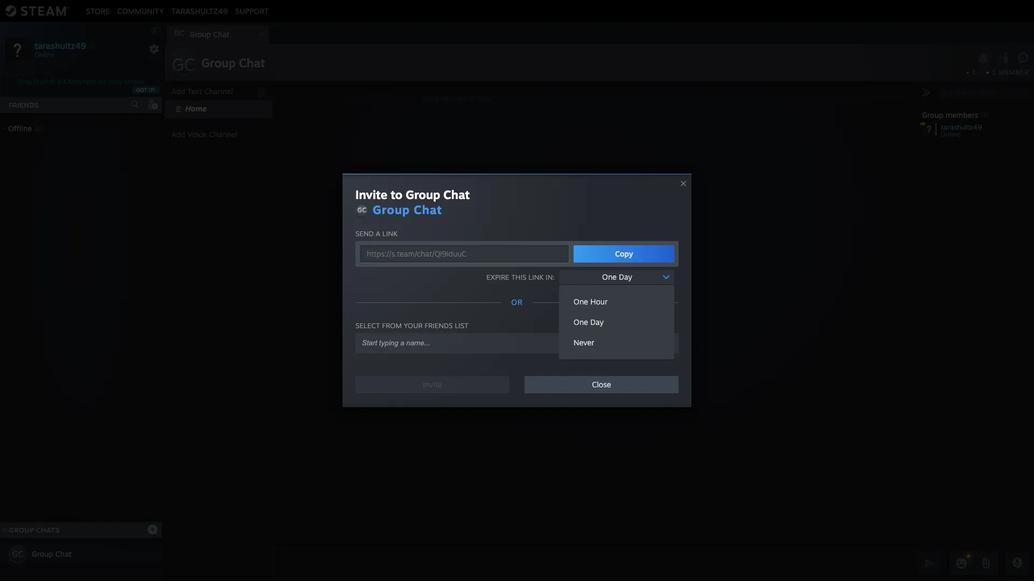 Task type: locate. For each thing, give the bounding box(es) containing it.
0 vertical spatial group chat
[[201, 55, 265, 70]]

1 horizontal spatial group chat
[[201, 55, 265, 70]]

submit image
[[923, 557, 937, 571]]

gc down tarashultz49 link
[[174, 29, 184, 38]]

community
[[117, 6, 164, 15]]

None text field
[[276, 550, 916, 577]]

for
[[98, 78, 107, 86]]

gc inside gc group chat
[[174, 29, 184, 38]]

link
[[382, 229, 398, 238], [529, 273, 544, 281]]

0 vertical spatial channel
[[204, 87, 233, 96]]

or
[[511, 298, 523, 307]]

one up never
[[574, 318, 588, 327]]

link left in:
[[529, 273, 544, 281]]

&
[[57, 78, 62, 86]]

2 horizontal spatial group chat
[[373, 203, 442, 217]]

friends down drag
[[9, 101, 39, 109]]

None text field
[[360, 245, 569, 263]]

Filter by Name text field
[[937, 86, 1030, 100]]

drag friends & chats here for easy access
[[18, 78, 144, 86]]

0 horizontal spatial day
[[590, 318, 604, 327]]

group chat down invite to group chat on the top of page
[[373, 203, 442, 217]]

a
[[376, 229, 380, 238]]

channel right voice
[[209, 130, 238, 139]]

link right a
[[382, 229, 398, 238]]

tarashultz49 up &
[[34, 40, 86, 51]]

one day
[[602, 273, 632, 282], [574, 318, 604, 327]]

1 horizontal spatial 1
[[992, 68, 996, 76]]

add text channel
[[171, 87, 233, 96]]

1 member
[[992, 68, 1029, 76]]

0 horizontal spatial 1
[[972, 68, 976, 76]]

day down copy button
[[619, 273, 632, 282]]

channel right text
[[204, 87, 233, 96]]

1 add from the top
[[171, 87, 185, 96]]

one hour
[[574, 297, 607, 306]]

november
[[441, 95, 467, 102]]

2 1 from the left
[[992, 68, 996, 76]]

add
[[171, 87, 185, 96], [171, 130, 185, 139]]

0 vertical spatial chats
[[64, 78, 81, 86]]

collapse chats list image
[[0, 528, 12, 533]]

1 horizontal spatial tarashultz49
[[171, 6, 228, 15]]

gc
[[174, 29, 184, 38], [172, 54, 195, 75], [357, 206, 366, 214], [12, 549, 24, 560]]

0 horizontal spatial link
[[382, 229, 398, 238]]

online
[[941, 130, 960, 138]]

community link
[[114, 6, 168, 15]]

1
[[972, 68, 976, 76], [992, 68, 996, 76]]

one left hour
[[574, 297, 588, 306]]

2 horizontal spatial tarashultz49
[[941, 123, 982, 131]]

one day down one hour
[[574, 318, 604, 327]]

one
[[602, 273, 617, 282], [574, 297, 588, 306], [574, 318, 588, 327]]

member
[[999, 68, 1029, 76]]

tarashultz49 link
[[168, 6, 232, 15]]

group
[[190, 30, 211, 39], [201, 55, 236, 70], [922, 110, 943, 120], [406, 187, 440, 202], [373, 203, 410, 217], [9, 526, 34, 535], [32, 550, 53, 559]]

expire
[[486, 273, 509, 281]]

in:
[[546, 273, 555, 281]]

1 vertical spatial one
[[574, 297, 588, 306]]

collapse member list image
[[922, 88, 931, 97]]

one day down copy button
[[602, 273, 632, 282]]

add voice channel
[[171, 130, 238, 139]]

invite a friend to this group chat image
[[997, 51, 1011, 65]]

chats
[[64, 78, 81, 86], [36, 526, 59, 535]]

close
[[592, 380, 611, 389]]

group chat
[[201, 55, 265, 70], [373, 203, 442, 217], [32, 550, 72, 559]]

friends
[[34, 78, 55, 86], [9, 101, 39, 109], [425, 322, 453, 330]]

copy button
[[574, 246, 674, 263]]

1 horizontal spatial link
[[529, 273, 544, 281]]

link for a
[[382, 229, 398, 238]]

never
[[574, 338, 594, 347]]

expire this link in:
[[486, 273, 555, 281]]

2 vertical spatial one
[[574, 318, 588, 327]]

add left voice
[[171, 130, 185, 139]]

1 horizontal spatial day
[[619, 273, 632, 282]]

chats right "collapse chats list" image
[[36, 526, 59, 535]]

home
[[185, 104, 207, 113]]

1 vertical spatial add
[[171, 130, 185, 139]]

gc down "collapse chats list" image
[[12, 549, 24, 560]]

chats right &
[[64, 78, 81, 86]]

send a link
[[355, 229, 398, 238]]

0 vertical spatial friends
[[34, 78, 55, 86]]

0 vertical spatial day
[[619, 273, 632, 282]]

close button
[[525, 376, 679, 394]]

add left text
[[171, 87, 185, 96]]

friends left list
[[425, 322, 453, 330]]

channel
[[204, 87, 233, 96], [209, 130, 238, 139]]

2 add from the top
[[171, 130, 185, 139]]

1 vertical spatial link
[[529, 273, 544, 281]]

1 vertical spatial day
[[590, 318, 604, 327]]

1 vertical spatial group chat
[[373, 203, 442, 217]]

Start typing a name... text field
[[361, 339, 665, 348]]

voice
[[187, 130, 207, 139]]

chat
[[213, 30, 229, 39], [239, 55, 265, 70], [443, 187, 470, 202], [414, 203, 442, 217], [55, 550, 72, 559]]

group chat down close this tab image
[[201, 55, 265, 70]]

1 up filter by name text field
[[972, 68, 976, 76]]

this
[[511, 273, 526, 281]]

send
[[355, 229, 374, 238]]

1 1 from the left
[[972, 68, 976, 76]]

access
[[124, 78, 144, 86]]

chat inside gc group chat
[[213, 30, 229, 39]]

tarashultz49 up gc group chat
[[171, 6, 228, 15]]

1 horizontal spatial chats
[[64, 78, 81, 86]]

add for add text channel
[[171, 87, 185, 96]]

tarashultz49
[[171, 6, 228, 15], [34, 40, 86, 51], [941, 123, 982, 131]]

1 vertical spatial tarashultz49
[[34, 40, 86, 51]]

1 left member
[[992, 68, 996, 76]]

unpin channel list image
[[254, 84, 268, 98]]

2 vertical spatial tarashultz49
[[941, 123, 982, 131]]

2 vertical spatial friends
[[425, 322, 453, 330]]

0 vertical spatial add
[[171, 87, 185, 96]]

add for add voice channel
[[171, 130, 185, 139]]

search my friends list image
[[130, 100, 140, 109]]

0 vertical spatial link
[[382, 229, 398, 238]]

one up hour
[[602, 273, 617, 282]]

0 horizontal spatial tarashultz49
[[34, 40, 86, 51]]

1 vertical spatial channel
[[209, 130, 238, 139]]

friends left &
[[34, 78, 55, 86]]

group chat down the group chats
[[32, 550, 72, 559]]

2 vertical spatial group chat
[[32, 550, 72, 559]]

tarashultz49 down members
[[941, 123, 982, 131]]

day
[[619, 273, 632, 282], [590, 318, 604, 327]]

day down hour
[[590, 318, 604, 327]]

0 horizontal spatial chats
[[36, 526, 59, 535]]

drag
[[18, 78, 32, 86]]



Task type: describe. For each thing, give the bounding box(es) containing it.
your
[[404, 322, 423, 330]]

copy
[[615, 249, 633, 259]]

gc down invite
[[357, 206, 366, 214]]

close this tab image
[[256, 31, 267, 38]]

friday,
[[423, 95, 439, 102]]

friday, november 17, 2023
[[423, 95, 491, 102]]

gc group chat
[[174, 29, 229, 39]]

add a friend image
[[146, 99, 158, 110]]

send special image
[[980, 557, 993, 570]]

1 vertical spatial one day
[[574, 318, 604, 327]]

here
[[83, 78, 96, 86]]

1 for 1
[[972, 68, 976, 76]]

tarashultz49 online
[[941, 123, 982, 138]]

gc up text
[[172, 54, 195, 75]]

group members
[[922, 110, 978, 120]]

17,
[[468, 95, 476, 102]]

easy
[[108, 78, 122, 86]]

hour
[[590, 297, 607, 306]]

0 vertical spatial one day
[[602, 273, 632, 282]]

support link
[[232, 6, 273, 15]]

invite
[[355, 187, 387, 202]]

store
[[86, 6, 110, 15]]

list
[[455, 322, 468, 330]]

select from your friends list
[[355, 322, 468, 330]]

select
[[355, 322, 380, 330]]

0 vertical spatial tarashultz49
[[171, 6, 228, 15]]

channel for add text channel
[[204, 87, 233, 96]]

support
[[235, 6, 269, 15]]

create a group chat image
[[147, 524, 158, 535]]

group inside gc group chat
[[190, 30, 211, 39]]

1 vertical spatial chats
[[36, 526, 59, 535]]

to
[[391, 187, 402, 202]]

0 horizontal spatial group chat
[[32, 550, 72, 559]]

1 for 1 member
[[992, 68, 996, 76]]

text
[[187, 87, 202, 96]]

invite to group chat
[[355, 187, 470, 202]]

manage notification settings image
[[976, 52, 990, 64]]

from
[[382, 322, 402, 330]]

members
[[946, 110, 978, 120]]

0 vertical spatial one
[[602, 273, 617, 282]]

store link
[[82, 6, 114, 15]]

link for this
[[529, 273, 544, 281]]

offline
[[8, 124, 32, 133]]

group chats
[[9, 526, 59, 535]]

1 vertical spatial friends
[[9, 101, 39, 109]]

manage group chat settings image
[[1017, 52, 1031, 66]]

2023
[[478, 95, 491, 102]]

channel for add voice channel
[[209, 130, 238, 139]]

manage friends list settings image
[[149, 44, 159, 54]]



